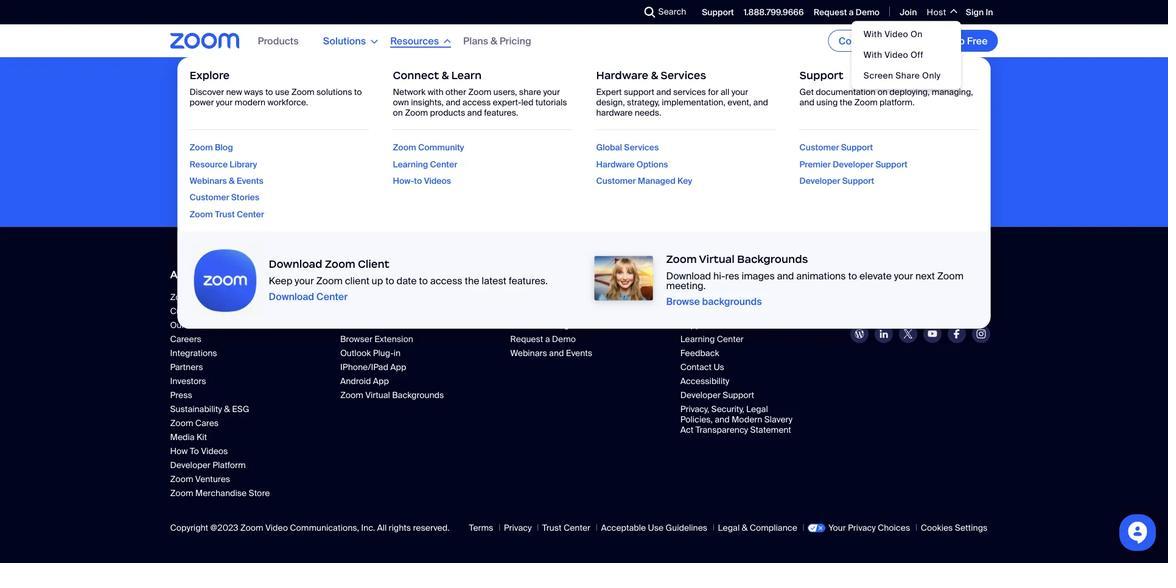 Task type: describe. For each thing, give the bounding box(es) containing it.
other
[[446, 87, 466, 98]]

download zoom client keep your zoom client up to date to access the latest features. download center
[[269, 257, 548, 303]]

services inside hardware & services expert support and services for all your design, strategy, implementation, event, and hardware needs.
[[661, 68, 706, 82]]

backgrounds
[[702, 295, 762, 308]]

services inside global services hardware options customer managed key
[[624, 142, 659, 153]]

needs.
[[635, 107, 661, 118]]

with for with video off
[[864, 49, 882, 61]]

zoom inside support get documentation on deploying, managing, and using the zoom platform.
[[855, 97, 878, 108]]

resources button
[[390, 34, 439, 47]]

support inside support get documentation on deploying, managing, and using the zoom platform.
[[800, 68, 844, 82]]

stories
[[231, 192, 259, 203]]

to inside zoom community learning center how-to videos
[[414, 175, 422, 186]]

all
[[377, 522, 387, 534]]

account link
[[680, 306, 796, 317]]

hardware
[[596, 107, 633, 118]]

@2023
[[210, 522, 238, 534]]

deploying,
[[890, 87, 930, 98]]

demo inside plans & pricing request a demo webinars and events
[[552, 334, 576, 345]]

images
[[742, 270, 775, 283]]

zoom down how
[[170, 474, 193, 485]]

media kit link
[[170, 432, 286, 443]]

how-
[[393, 175, 414, 186]]

main content containing learn about our partner programs
[[0, 0, 1168, 227]]

resource library link
[[190, 159, 257, 170]]

0 vertical spatial plans & pricing link
[[463, 34, 531, 47]]

choices
[[878, 522, 910, 534]]

your inside hardware & services expert support and services for all your design, strategy, implementation, event, and hardware needs.
[[732, 87, 748, 98]]

products
[[430, 107, 465, 118]]

how
[[170, 446, 188, 457]]

your inside explore discover new ways to use zoom solutions to power your modern workforce.
[[216, 97, 233, 108]]

all
[[721, 87, 730, 98]]

download zoom client image
[[190, 244, 263, 317]]

kit
[[197, 432, 207, 443]]

guidelines
[[666, 522, 708, 534]]

1 vertical spatial plans & pricing link
[[510, 320, 626, 331]]

modern
[[732, 414, 762, 425]]

& inside zoom blog resource library webinars & events customer stories zoom trust center
[[229, 175, 235, 186]]

blog for resource
[[215, 142, 233, 153]]

0 horizontal spatial app
[[373, 376, 389, 387]]

on
[[911, 29, 923, 40]]

share
[[896, 70, 920, 81]]

privacy link
[[504, 522, 532, 534]]

workforce.
[[268, 97, 308, 108]]

zoom up media at the left bottom of page
[[170, 418, 193, 429]]

youtube image
[[928, 331, 938, 338]]

use
[[648, 522, 664, 534]]

us
[[714, 362, 724, 373]]

key
[[678, 175, 692, 186]]

to right the date
[[419, 275, 428, 287]]

zoom down android
[[340, 390, 363, 401]]

team
[[187, 320, 208, 331]]

to right solutions
[[354, 87, 362, 98]]

modern
[[235, 97, 266, 108]]

0 vertical spatial app
[[390, 362, 406, 373]]

trust center
[[542, 522, 591, 534]]

download down keep at the left of page
[[269, 290, 314, 303]]

expert-
[[493, 97, 521, 108]]

videos inside zoom community learning center how-to videos
[[424, 175, 451, 186]]

request a demo for request a demo link to the middle
[[455, 146, 530, 159]]

request a demo link for 1.888.799.9666
[[814, 7, 880, 18]]

customer stories link
[[190, 192, 259, 203]]

client inside download zoom client keep your zoom client up to date to access the latest features. download center
[[358, 257, 390, 271]]

& for plans & pricing
[[491, 34, 497, 47]]

sign in
[[966, 7, 993, 18]]

cookies settings link
[[921, 522, 988, 534]]

terms
[[469, 522, 493, 534]]

& for legal & compliance
[[742, 522, 748, 534]]

zoom up client
[[325, 257, 355, 271]]

download link
[[340, 264, 488, 286]]

1 horizontal spatial 1.888.799.9666 link
[[744, 7, 804, 18]]

zoom ventures link
[[170, 474, 286, 485]]

animations
[[796, 270, 846, 283]]

events inside plans & pricing request a demo webinars and events
[[566, 348, 592, 359]]

test
[[680, 292, 697, 303]]

legal & compliance link
[[718, 522, 797, 534]]

virtual inside "zoom virtual backgrounds download hi-res images and animations to elevate your next zoom meeting. browse backgrounds"
[[699, 253, 735, 266]]

download inside "link"
[[340, 268, 394, 281]]

webinars inside plans & pricing request a demo webinars and events
[[510, 348, 547, 359]]

zoom blog link for resource library
[[190, 142, 233, 153]]

hardware inside global services hardware options customer managed key
[[596, 159, 635, 170]]

hardware inside hardware & services expert support and services for all your design, strategy, implementation, event, and hardware needs.
[[596, 68, 648, 82]]

trust inside zoom blog resource library webinars & events customer stories zoom trust center
[[215, 208, 235, 220]]

0 horizontal spatial developer support link
[[680, 390, 796, 401]]

up
[[372, 275, 383, 287]]

on inside support get documentation on deploying, managing, and using the zoom platform.
[[878, 87, 888, 98]]

iphone/ipad
[[340, 362, 388, 373]]

twitter image
[[904, 330, 913, 339]]

zoom logo image
[[170, 33, 240, 49]]

request a demo link for plans & pricing
[[510, 334, 626, 345]]

search
[[658, 6, 686, 17]]

our
[[621, 146, 636, 159]]

sign for sign in
[[966, 7, 984, 18]]

feedback link
[[680, 348, 796, 359]]

reserved.
[[413, 522, 450, 534]]

to inside "zoom virtual backgrounds download hi-res images and animations to elevate your next zoom meeting. browse backgrounds"
[[848, 270, 857, 283]]

zoom rooms controller browser extension outlook plug-in iphone/ipad app android app zoom virtual backgrounds
[[340, 320, 444, 401]]

learn about our partner programs
[[564, 146, 718, 159]]

resource
[[190, 159, 228, 170]]

demo for request a demo link to the middle
[[503, 146, 530, 159]]

meetings client
[[340, 292, 402, 303]]

1 horizontal spatial learning center link
[[680, 334, 796, 345]]

rights
[[389, 522, 411, 534]]

0 vertical spatial learning center link
[[393, 159, 457, 170]]

request for request a demo link associated with 1.888.799.9666
[[814, 7, 847, 18]]

sign up free link
[[919, 30, 998, 52]]

browse backgrounds link
[[666, 295, 762, 308]]

library
[[230, 159, 257, 170]]

pricing for plans & pricing
[[500, 34, 531, 47]]

0 vertical spatial developer support link
[[800, 175, 874, 186]]

test zoom link
[[680, 292, 828, 303]]

and inside "zoom virtual backgrounds download hi-res images and animations to elevate your next zoom meeting. browse backgrounds"
[[777, 270, 794, 283]]

outlook
[[340, 348, 371, 359]]

zoom virtual backgrounds download hi-res images and animations to elevate your next zoom meeting. browse backgrounds
[[666, 253, 964, 308]]

and inside support get documentation on deploying, managing, and using the zoom platform.
[[800, 97, 814, 108]]

careers
[[170, 334, 201, 345]]

investors
[[170, 376, 206, 387]]

esg
[[232, 404, 249, 415]]

with video on
[[864, 29, 923, 40]]

your inside "zoom virtual backgrounds download hi-res images and animations to elevate your next zoom meeting. browse backgrounds"
[[894, 270, 913, 283]]

zoom virtual backgrounds link
[[340, 390, 456, 401]]

learn inside learn about our partner programs link
[[564, 146, 590, 159]]

sustainability & esg link
[[170, 404, 286, 415]]

network
[[393, 87, 426, 98]]

browse
[[666, 295, 700, 308]]

zoom right @2023
[[240, 522, 263, 534]]

account
[[680, 306, 713, 317]]

to right up
[[385, 275, 394, 287]]

1 vertical spatial sales
[[510, 268, 539, 281]]

zoom virtual backgrounds image
[[587, 244, 660, 317]]

acceptable use guidelines
[[601, 522, 708, 534]]

media
[[170, 432, 195, 443]]

partner
[[638, 146, 672, 159]]

0 vertical spatial 1.888.799.9666
[[744, 7, 804, 18]]

developer inside zoom blog customers our team careers integrations partners investors press sustainability & esg zoom cares media kit how to videos developer platform zoom ventures zoom merchandise store
[[170, 460, 211, 471]]

zoom inside zoom community learning center how-to videos
[[393, 142, 416, 153]]

zoom blog customers our team careers integrations partners investors press sustainability & esg zoom cares media kit how to videos developer platform zoom ventures zoom merchandise store
[[170, 292, 270, 499]]

acceptable use guidelines link
[[601, 522, 708, 534]]

integrations link
[[170, 348, 286, 359]]

to left use
[[265, 87, 273, 98]]

download up keep at the left of page
[[269, 257, 322, 271]]

zoom inside explore discover new ways to use zoom solutions to power your modern workforce.
[[291, 87, 315, 98]]

in
[[394, 348, 401, 359]]

video for on
[[885, 29, 908, 40]]

explore discover new ways to use zoom solutions to power your modern workforce.
[[190, 68, 362, 108]]

request inside plans & pricing request a demo webinars and events
[[510, 334, 543, 345]]

0 vertical spatial support link
[[702, 7, 734, 18]]

sign for sign up free
[[929, 34, 950, 47]]

0 horizontal spatial legal
[[718, 522, 740, 534]]

zoom up resource
[[190, 142, 213, 153]]

& for plans & pricing request a demo webinars and events
[[534, 320, 540, 331]]

1 privacy from the left
[[504, 522, 532, 534]]

using
[[816, 97, 838, 108]]

0 horizontal spatial 1.888.799.9666 link
[[510, 292, 658, 303]]

a inside plans & pricing request a demo webinars and events
[[545, 334, 550, 345]]

programs
[[674, 146, 718, 159]]

managed
[[638, 175, 676, 186]]

center inside zoom blog resource library webinars & events customer stories zoom trust center
[[237, 208, 264, 220]]

meetings
[[340, 292, 377, 303]]

extension
[[374, 334, 413, 345]]

learn inside connect & learn network with other zoom users, share your own insights, and access expert-led tutorials on zoom products and features.
[[451, 68, 482, 82]]

to
[[190, 446, 199, 457]]

download center link
[[269, 290, 348, 303]]



Task type: locate. For each thing, give the bounding box(es) containing it.
sales up with video off
[[877, 34, 903, 47]]

tutorials
[[536, 97, 567, 108]]

a up webinars and events link
[[545, 334, 550, 345]]

& inside plans & pricing request a demo webinars and events
[[534, 320, 540, 331]]

0 horizontal spatial virtual
[[365, 390, 390, 401]]

features. right the latest
[[509, 275, 548, 287]]

client down up
[[379, 292, 402, 303]]

zoom inside test zoom account support center learning center feedback contact us accessibility developer support privacy, security, legal policies, and modern slavery act transparency statement
[[699, 292, 722, 303]]

0 horizontal spatial videos
[[201, 446, 228, 457]]

backgrounds inside "zoom virtual backgrounds download hi-res images and animations to elevate your next zoom meeting. browse backgrounds"
[[737, 253, 808, 266]]

demo up webinars and events link
[[552, 334, 576, 345]]

0 horizontal spatial learning center link
[[393, 159, 457, 170]]

sign left up
[[929, 34, 950, 47]]

0 vertical spatial sales
[[877, 34, 903, 47]]

1 horizontal spatial videos
[[424, 175, 451, 186]]

videos down community
[[424, 175, 451, 186]]

0 vertical spatial the
[[840, 97, 853, 108]]

your up download center link
[[295, 275, 314, 287]]

zoom blog link up resource
[[190, 142, 233, 153]]

the inside download zoom client keep your zoom client up to date to access the latest features. download center
[[465, 275, 479, 287]]

with up with video off
[[864, 29, 882, 40]]

the right the using
[[840, 97, 853, 108]]

0 horizontal spatial learning
[[393, 159, 428, 170]]

0 vertical spatial zoom blog link
[[190, 142, 233, 153]]

resources
[[390, 34, 439, 47]]

documentation
[[816, 87, 876, 98]]

1 vertical spatial with
[[864, 49, 882, 61]]

1 vertical spatial events
[[566, 348, 592, 359]]

1 vertical spatial access
[[430, 275, 463, 287]]

0 vertical spatial backgrounds
[[737, 253, 808, 266]]

join
[[900, 7, 917, 18]]

videos inside zoom blog customers our team careers integrations partners investors press sustainability & esg zoom cares media kit how to videos developer platform zoom ventures zoom merchandise store
[[201, 446, 228, 457]]

0 vertical spatial events
[[237, 175, 264, 186]]

customer inside customer support premier developer support developer support
[[800, 142, 839, 153]]

1 vertical spatial developer support link
[[680, 390, 796, 401]]

zoom up the meeting.
[[666, 253, 697, 266]]

explore
[[190, 68, 230, 82]]

1 vertical spatial trust
[[542, 522, 562, 534]]

0 vertical spatial request a demo
[[814, 7, 880, 18]]

customers
[[170, 306, 213, 317]]

connect & learn network with other zoom users, share your own insights, and access expert-led tutorials on zoom products and features.
[[393, 68, 567, 118]]

your right power on the top left of the page
[[216, 97, 233, 108]]

download inside "zoom virtual backgrounds download hi-res images and animations to elevate your next zoom meeting. browse backgrounds"
[[666, 270, 711, 283]]

0 vertical spatial access
[[463, 97, 491, 108]]

pricing up users,
[[500, 34, 531, 47]]

developer down to
[[170, 460, 211, 471]]

plans for plans & pricing
[[463, 34, 488, 47]]

1 vertical spatial blog
[[195, 292, 213, 303]]

demo for request a demo link associated with 1.888.799.9666
[[856, 7, 880, 18]]

learning up how-
[[393, 159, 428, 170]]

outlook plug-in link
[[340, 348, 456, 359]]

investors link
[[170, 376, 286, 387]]

plans up connect & learn network with other zoom users, share your own insights, and access expert-led tutorials on zoom products and features.
[[463, 34, 488, 47]]

events inside zoom blog resource library webinars & events customer stories zoom trust center
[[237, 175, 264, 186]]

access inside download zoom client keep your zoom client up to date to access the latest features. download center
[[430, 275, 463, 287]]

pricing
[[500, 34, 531, 47], [542, 320, 569, 331]]

center down stories
[[237, 208, 264, 220]]

zoom up customers
[[170, 292, 193, 303]]

integrations
[[170, 348, 217, 359]]

developer down premier
[[800, 175, 840, 186]]

& up support
[[651, 68, 658, 82]]

video left off
[[885, 49, 908, 61]]

developer inside test zoom account support center learning center feedback contact us accessibility developer support privacy, security, legal policies, and modern slavery act transparency statement
[[680, 390, 721, 401]]

customer down webinars & events 'link'
[[190, 192, 229, 203]]

0 vertical spatial trust
[[215, 208, 235, 220]]

on down screen
[[878, 87, 888, 98]]

zoom up download center link
[[316, 275, 343, 287]]

plans for plans & pricing request a demo webinars and events
[[510, 320, 532, 331]]

2 privacy from the left
[[848, 522, 876, 534]]

on down network
[[393, 107, 403, 118]]

feedback
[[680, 348, 719, 359]]

2 vertical spatial video
[[265, 522, 288, 534]]

services
[[661, 68, 706, 82], [624, 142, 659, 153]]

0 horizontal spatial customer
[[190, 192, 229, 203]]

1 horizontal spatial webinars
[[510, 348, 547, 359]]

1 vertical spatial request a demo link
[[440, 138, 545, 166]]

customer down hardware options link
[[596, 175, 636, 186]]

2 horizontal spatial request
[[814, 7, 847, 18]]

0 vertical spatial learn
[[451, 68, 482, 82]]

free
[[967, 34, 988, 47]]

zoom right next
[[937, 270, 964, 283]]

0 vertical spatial video
[[885, 29, 908, 40]]

support
[[624, 87, 654, 98]]

blog up resource library link
[[215, 142, 233, 153]]

privacy right 'terms'
[[504, 522, 532, 534]]

plans inside plans & pricing request a demo webinars and events
[[510, 320, 532, 331]]

0 horizontal spatial request a demo
[[455, 146, 530, 159]]

zoom down 'customer stories' link
[[190, 208, 213, 220]]

about link
[[170, 264, 318, 286]]

zoom right other
[[468, 87, 491, 98]]

download up meetings client
[[340, 268, 394, 281]]

& inside connect & learn network with other zoom users, share your own insights, and access expert-led tutorials on zoom products and features.
[[442, 68, 449, 82]]

zoom up how-
[[393, 142, 416, 153]]

0 horizontal spatial trust
[[215, 208, 235, 220]]

request down products
[[455, 146, 493, 159]]

acceptable
[[601, 522, 646, 534]]

1 vertical spatial the
[[465, 275, 479, 287]]

plans & pricing link up webinars and events link
[[510, 320, 626, 331]]

webinars inside zoom blog resource library webinars & events customer stories zoom trust center
[[190, 175, 227, 186]]

1 vertical spatial services
[[624, 142, 659, 153]]

2 vertical spatial demo
[[552, 334, 576, 345]]

trust right privacy link on the bottom left of page
[[542, 522, 562, 534]]

legal up statement
[[746, 404, 768, 415]]

webinars and events link
[[510, 348, 626, 359]]

support link up 'test zoom' link on the right bottom
[[680, 264, 828, 286]]

access up meetings client "link"
[[430, 275, 463, 287]]

events
[[237, 175, 264, 186], [566, 348, 592, 359]]

1 horizontal spatial learn
[[564, 146, 590, 159]]

legal inside test zoom account support center learning center feedback contact us accessibility developer support privacy, security, legal policies, and modern slavery act transparency statement
[[746, 404, 768, 415]]

developer support link down 'premier developer support' link
[[800, 175, 874, 186]]

products button
[[258, 34, 299, 47]]

zoom down screen
[[855, 97, 878, 108]]

download up test
[[666, 270, 711, 283]]

webinars
[[190, 175, 227, 186], [510, 348, 547, 359]]

implementation,
[[662, 97, 726, 108]]

hardware
[[596, 68, 648, 82], [596, 159, 635, 170]]

0 horizontal spatial pricing
[[500, 34, 531, 47]]

1 vertical spatial learning
[[680, 334, 715, 345]]

to left elevate
[[848, 270, 857, 283]]

a inside main content
[[495, 146, 501, 159]]

hardware & services expert support and services for all your design, strategy, implementation, event, and hardware needs.
[[596, 68, 768, 118]]

the left the latest
[[465, 275, 479, 287]]

learning inside test zoom account support center learning center feedback contact us accessibility developer support privacy, security, legal policies, and modern slavery act transparency statement
[[680, 334, 715, 345]]

your inside download zoom client keep your zoom client up to date to access the latest features. download center
[[295, 275, 314, 287]]

customer inside global services hardware options customer managed key
[[596, 175, 636, 186]]

plans & pricing link up users,
[[463, 34, 531, 47]]

backgrounds up images
[[737, 253, 808, 266]]

0 vertical spatial videos
[[424, 175, 451, 186]]

blog inside zoom blog resource library webinars & events customer stories zoom trust center
[[215, 142, 233, 153]]

access inside connect & learn network with other zoom users, share your own insights, and access expert-led tutorials on zoom products and features.
[[463, 97, 491, 108]]

sign left in
[[966, 7, 984, 18]]

features. inside download zoom client keep your zoom client up to date to access the latest features. download center
[[509, 275, 548, 287]]

screen
[[864, 70, 893, 81]]

instagram image
[[977, 329, 986, 339]]

careers link
[[170, 334, 286, 345]]

learning inside zoom community learning center how-to videos
[[393, 159, 428, 170]]

0 vertical spatial request
[[814, 7, 847, 18]]

1 vertical spatial virtual
[[365, 390, 390, 401]]

1 horizontal spatial trust
[[542, 522, 562, 534]]

request a demo inside main content
[[455, 146, 530, 159]]

request a demo for request a demo link associated with 1.888.799.9666
[[814, 7, 880, 18]]

request a demo down expert-
[[455, 146, 530, 159]]

& inside zoom blog customers our team careers integrations partners investors press sustainability & esg zoom cares media kit how to videos developer platform zoom ventures zoom merchandise store
[[224, 404, 230, 415]]

hardware down the global
[[596, 159, 635, 170]]

support link right search
[[702, 7, 734, 18]]

zoom blog link up 'customers' link at bottom
[[170, 292, 318, 303]]

demo
[[856, 7, 880, 18], [503, 146, 530, 159], [552, 334, 576, 345]]

your inside connect & learn network with other zoom users, share your own insights, and access expert-led tutorials on zoom products and features.
[[543, 87, 560, 98]]

zoom up browser
[[340, 320, 363, 331]]

0 horizontal spatial the
[[465, 275, 479, 287]]

2 with from the top
[[864, 49, 882, 61]]

blog inside zoom blog customers our team careers integrations partners investors press sustainability & esg zoom cares media kit how to videos developer platform zoom ventures zoom merchandise store
[[195, 292, 213, 303]]

contact sales link
[[828, 30, 913, 52]]

video for off
[[885, 49, 908, 61]]

0 vertical spatial contact
[[839, 34, 875, 47]]

request a demo up the contact sales link
[[814, 7, 880, 18]]

contact inside test zoom account support center learning center feedback contact us accessibility developer support privacy, security, legal policies, and modern slavery act transparency statement
[[680, 362, 712, 373]]

pricing for plans & pricing request a demo webinars and events
[[542, 320, 569, 331]]

with video off link
[[852, 45, 961, 65]]

search image
[[644, 7, 655, 18], [644, 7, 655, 18]]

0 vertical spatial virtual
[[699, 253, 735, 266]]

trust center link
[[542, 522, 591, 534]]

1 horizontal spatial on
[[878, 87, 888, 98]]

1 vertical spatial support link
[[680, 264, 828, 286]]

None search field
[[600, 2, 647, 22]]

rooms
[[365, 320, 393, 331]]

zoom blog resource library webinars & events customer stories zoom trust center
[[190, 142, 264, 220]]

legal
[[746, 404, 768, 415], [718, 522, 740, 534]]

1 horizontal spatial app
[[390, 362, 406, 373]]

next
[[916, 270, 935, 283]]

facebook image
[[954, 329, 960, 339]]

premier developer support link
[[800, 159, 908, 170]]

store
[[249, 488, 270, 499]]

res
[[725, 270, 739, 283]]

1 horizontal spatial legal
[[746, 404, 768, 415]]

zoom blog link for customers
[[170, 292, 318, 303]]

0 horizontal spatial request
[[455, 146, 493, 159]]

1 vertical spatial 1.888.799.9666 link
[[510, 292, 658, 303]]

center down client
[[316, 290, 348, 303]]

app
[[390, 362, 406, 373], [373, 376, 389, 387]]

global services hardware options customer managed key
[[596, 142, 692, 186]]

zoom trust center link
[[190, 208, 264, 220]]

backgrounds inside zoom rooms controller browser extension outlook plug-in iphone/ipad app android app zoom virtual backgrounds
[[392, 390, 444, 401]]

learning up feedback
[[680, 334, 715, 345]]

insights,
[[411, 97, 444, 108]]

zoom up copyright
[[170, 488, 193, 499]]

video
[[885, 29, 908, 40], [885, 49, 908, 61], [265, 522, 288, 534]]

main content
[[0, 0, 1168, 227]]

zoom down network
[[405, 107, 428, 118]]

host
[[927, 7, 947, 18]]

iphone/ipad app link
[[340, 362, 456, 373]]

blog for customers
[[195, 292, 213, 303]]

1 horizontal spatial plans
[[510, 320, 532, 331]]

pricing inside plans & pricing request a demo webinars and events
[[542, 320, 569, 331]]

privacy
[[504, 522, 532, 534], [848, 522, 876, 534]]

options
[[637, 159, 668, 170]]

0 vertical spatial client
[[358, 257, 390, 271]]

android
[[340, 376, 371, 387]]

support center link
[[680, 320, 796, 331]]

0 horizontal spatial blog
[[195, 292, 213, 303]]

virtual inside zoom rooms controller browser extension outlook plug-in iphone/ipad app android app zoom virtual backgrounds
[[365, 390, 390, 401]]

terms link
[[469, 522, 493, 534]]

video down store
[[265, 522, 288, 534]]

access left users,
[[463, 97, 491, 108]]

compliance
[[750, 522, 797, 534]]

1 horizontal spatial sign
[[966, 7, 984, 18]]

customer inside zoom blog resource library webinars & events customer stories zoom trust center
[[190, 192, 229, 203]]

1 vertical spatial legal
[[718, 522, 740, 534]]

sign up free
[[929, 34, 988, 47]]

support link
[[702, 7, 734, 18], [680, 264, 828, 286]]

0 vertical spatial with
[[864, 29, 882, 40]]

a down expert-
[[495, 146, 501, 159]]

developer down customer support "link"
[[833, 159, 874, 170]]

center down account link at the bottom of page
[[714, 320, 741, 331]]

videos down kit
[[201, 446, 228, 457]]

off
[[911, 49, 923, 61]]

& up with
[[442, 68, 449, 82]]

your right share
[[543, 87, 560, 98]]

& inside hardware & services expert support and services for all your design, strategy, implementation, event, and hardware needs.
[[651, 68, 658, 82]]

1 vertical spatial videos
[[201, 446, 228, 457]]

request a demo link down expert-
[[440, 138, 545, 166]]

2 vertical spatial customer
[[190, 192, 229, 203]]

request a demo
[[814, 7, 880, 18], [455, 146, 530, 159]]

1 vertical spatial zoom blog link
[[170, 292, 318, 303]]

keep
[[269, 275, 292, 287]]

1 vertical spatial a
[[495, 146, 501, 159]]

developer support link down accessibility link
[[680, 390, 796, 401]]

features. down users,
[[484, 107, 518, 118]]

use
[[275, 87, 289, 98]]

request for request a demo link to the middle
[[455, 146, 493, 159]]

0 horizontal spatial privacy
[[504, 522, 532, 534]]

test zoom account support center learning center feedback contact us accessibility developer support privacy, security, legal policies, and modern slavery act transparency statement
[[680, 292, 793, 436]]

sales right the latest
[[510, 268, 539, 281]]

share
[[519, 87, 541, 98]]

1 horizontal spatial backgrounds
[[737, 253, 808, 266]]

your left next
[[894, 270, 913, 283]]

2 hardware from the top
[[596, 159, 635, 170]]

a
[[849, 7, 854, 18], [495, 146, 501, 159], [545, 334, 550, 345]]

developer support link
[[800, 175, 874, 186], [680, 390, 796, 401]]

app up the android app link
[[390, 362, 406, 373]]

1 vertical spatial client
[[379, 292, 402, 303]]

a for request a demo link to the middle
[[495, 146, 501, 159]]

zoom merchandise store link
[[170, 488, 286, 499]]

2 vertical spatial request a demo link
[[510, 334, 626, 345]]

1 vertical spatial video
[[885, 49, 908, 61]]

zoom rooms controller link
[[340, 320, 456, 331]]

1 vertical spatial on
[[393, 107, 403, 118]]

expert
[[596, 87, 622, 98]]

and inside test zoom account support center learning center feedback contact us accessibility developer support privacy, security, legal policies, and modern slavery act transparency statement
[[715, 414, 730, 425]]

0 horizontal spatial sign
[[929, 34, 950, 47]]

center down support center "link"
[[717, 334, 744, 345]]

1 vertical spatial contact
[[680, 362, 712, 373]]

1 with from the top
[[864, 29, 882, 40]]

solutions button
[[323, 34, 366, 47]]

& up users,
[[491, 34, 497, 47]]

zoom
[[291, 87, 315, 98], [468, 87, 491, 98], [855, 97, 878, 108], [405, 107, 428, 118], [190, 142, 213, 153], [393, 142, 416, 153], [190, 208, 213, 220], [666, 253, 697, 266], [325, 257, 355, 271], [937, 270, 964, 283], [316, 275, 343, 287], [170, 292, 193, 303], [699, 292, 722, 303], [340, 320, 363, 331], [340, 390, 363, 401], [170, 418, 193, 429], [170, 474, 193, 485], [170, 488, 193, 499], [240, 522, 263, 534]]

1 horizontal spatial contact
[[839, 34, 875, 47]]

1 vertical spatial request a demo
[[455, 146, 530, 159]]

1 horizontal spatial services
[[661, 68, 706, 82]]

customer up premier
[[800, 142, 839, 153]]

trust down 'customer stories' link
[[215, 208, 235, 220]]

& left compliance
[[742, 522, 748, 534]]

with
[[428, 87, 444, 98]]

1 horizontal spatial events
[[566, 348, 592, 359]]

up
[[952, 34, 965, 47]]

0 horizontal spatial contact
[[680, 362, 712, 373]]

0 horizontal spatial services
[[624, 142, 659, 153]]

with inside with video on link
[[864, 29, 882, 40]]

0 horizontal spatial events
[[237, 175, 264, 186]]

request a demo link
[[814, 7, 880, 18], [440, 138, 545, 166], [510, 334, 626, 345]]

with down the contact sales
[[864, 49, 882, 61]]

a up the contact sales link
[[849, 7, 854, 18]]

sales link
[[510, 264, 658, 286]]

resources element
[[177, 57, 991, 329]]

0 vertical spatial legal
[[746, 404, 768, 415]]

and inside plans & pricing request a demo webinars and events
[[549, 348, 564, 359]]

0 vertical spatial 1.888.799.9666 link
[[744, 7, 804, 18]]

1 vertical spatial 1.888.799.9666
[[510, 292, 570, 303]]

0 vertical spatial a
[[849, 7, 854, 18]]

request up the contact sales link
[[814, 7, 847, 18]]

video left on
[[885, 29, 908, 40]]

hardware up expert
[[596, 68, 648, 82]]

1 horizontal spatial customer
[[596, 175, 636, 186]]

communications,
[[290, 522, 359, 534]]

on inside connect & learn network with other zoom users, share your own insights, and access expert-led tutorials on zoom products and features.
[[393, 107, 403, 118]]

learning center link down support center "link"
[[680, 334, 796, 345]]

statement
[[750, 424, 791, 436]]

virtual up hi-
[[699, 253, 735, 266]]

& for hardware & services expert support and services for all your design, strategy, implementation, event, and hardware needs.
[[651, 68, 658, 82]]

only
[[922, 70, 941, 81]]

solutions
[[323, 34, 366, 47]]

accessibility
[[680, 376, 729, 387]]

demo up the contact sales link
[[856, 7, 880, 18]]

features. inside connect & learn network with other zoom users, share your own insights, and access expert-led tutorials on zoom products and features.
[[484, 107, 518, 118]]

center left acceptable
[[564, 522, 591, 534]]

on
[[878, 87, 888, 98], [393, 107, 403, 118]]

with for with video on
[[864, 29, 882, 40]]

join link
[[900, 7, 917, 18]]

1 horizontal spatial a
[[545, 334, 550, 345]]

blog image
[[855, 329, 865, 339]]

date
[[397, 275, 417, 287]]

center inside download zoom client keep your zoom client up to date to access the latest features. download center
[[316, 290, 348, 303]]

1 vertical spatial learning center link
[[680, 334, 796, 345]]

& up 'customer stories' link
[[229, 175, 235, 186]]

learn
[[451, 68, 482, 82], [564, 146, 590, 159]]

copyright
[[170, 522, 208, 534]]

0 horizontal spatial plans
[[463, 34, 488, 47]]

1 vertical spatial sign
[[929, 34, 950, 47]]

0 vertical spatial plans
[[463, 34, 488, 47]]

virtual down the android app link
[[365, 390, 390, 401]]

linked in image
[[880, 330, 888, 339]]

1 horizontal spatial 1.888.799.9666
[[744, 7, 804, 18]]

1 vertical spatial request
[[455, 146, 493, 159]]

1 vertical spatial customer
[[596, 175, 636, 186]]

customer support premier developer support developer support
[[800, 142, 908, 186]]

1 horizontal spatial developer support link
[[800, 175, 874, 186]]

zoom up "account"
[[699, 292, 722, 303]]

the inside support get documentation on deploying, managing, and using the zoom platform.
[[840, 97, 853, 108]]

& for connect & learn network with other zoom users, share your own insights, and access expert-led tutorials on zoom products and features.
[[442, 68, 449, 82]]

request up webinars and events link
[[510, 334, 543, 345]]

partners
[[170, 362, 203, 373]]

1 hardware from the top
[[596, 68, 648, 82]]

zoom right use
[[291, 87, 315, 98]]

sustainability
[[170, 404, 222, 415]]

center inside zoom community learning center how-to videos
[[430, 159, 457, 170]]

1 vertical spatial pricing
[[542, 320, 569, 331]]

learning center link up how-to videos link
[[393, 159, 457, 170]]

plans & pricing
[[463, 34, 531, 47]]

a for request a demo link associated with 1.888.799.9666
[[849, 7, 854, 18]]

0 horizontal spatial 1.888.799.9666
[[510, 292, 570, 303]]

0 vertical spatial hardware
[[596, 68, 648, 82]]



Task type: vqa. For each thing, say whether or not it's contained in the screenshot.
Pricing associated with Plans & Pricing Request a Demo Webinars and Events
yes



